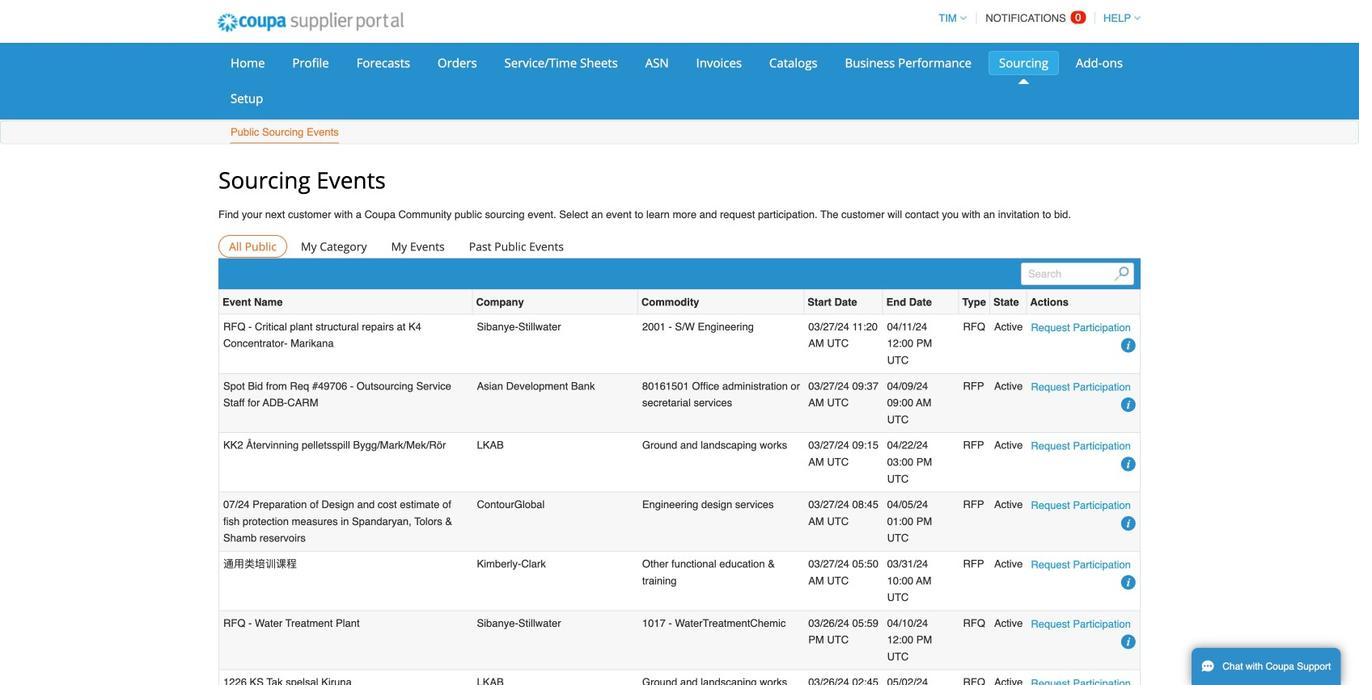 Task type: vqa. For each thing, say whether or not it's contained in the screenshot.
Search icon
yes



Task type: describe. For each thing, give the bounding box(es) containing it.
search image
[[1114, 267, 1129, 281]]



Task type: locate. For each thing, give the bounding box(es) containing it.
coupa supplier portal image
[[206, 2, 415, 43]]

tab list
[[218, 235, 1141, 258]]

navigation
[[931, 2, 1141, 34]]

Search text field
[[1021, 263, 1134, 285]]



